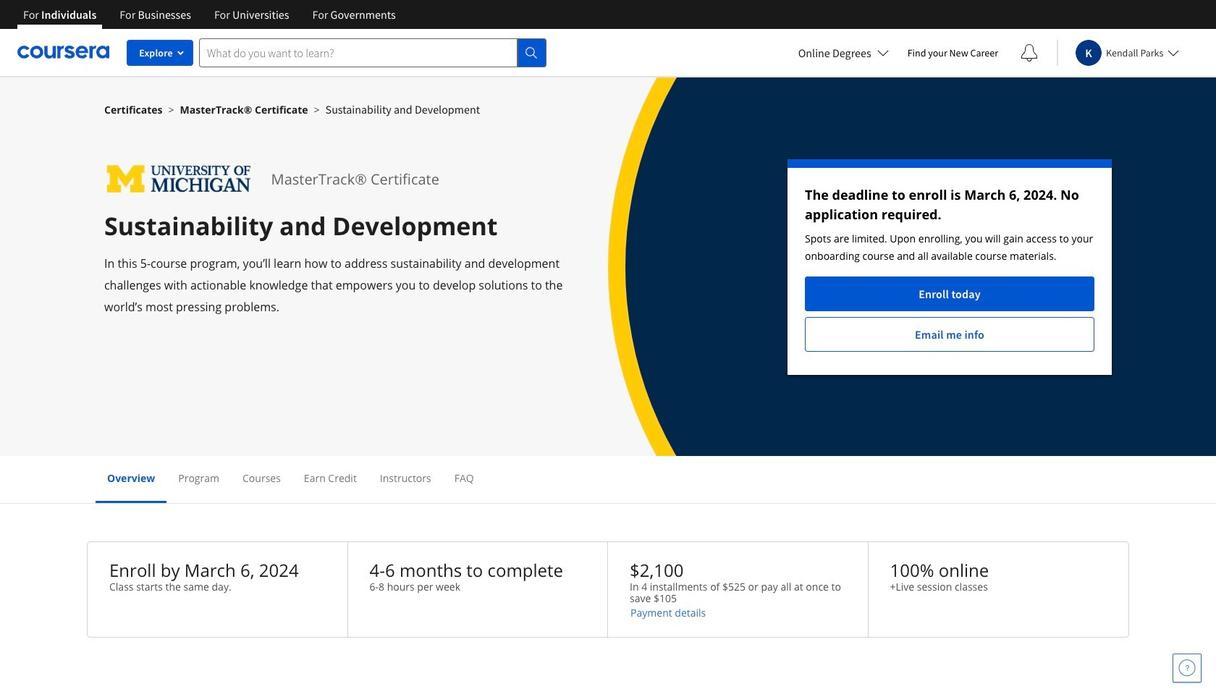 Task type: vqa. For each thing, say whether or not it's contained in the screenshot.
What do you want to learn? text box
yes



Task type: locate. For each thing, give the bounding box(es) containing it.
None search field
[[199, 38, 547, 67]]

coursera image
[[17, 41, 109, 64]]

status
[[788, 159, 1112, 375]]

university of michigan image
[[104, 159, 254, 199]]



Task type: describe. For each thing, give the bounding box(es) containing it.
certificate menu element
[[96, 456, 1121, 503]]

banner navigation
[[12, 0, 407, 29]]

What do you want to learn? text field
[[199, 38, 518, 67]]

help center image
[[1179, 660, 1196, 677]]



